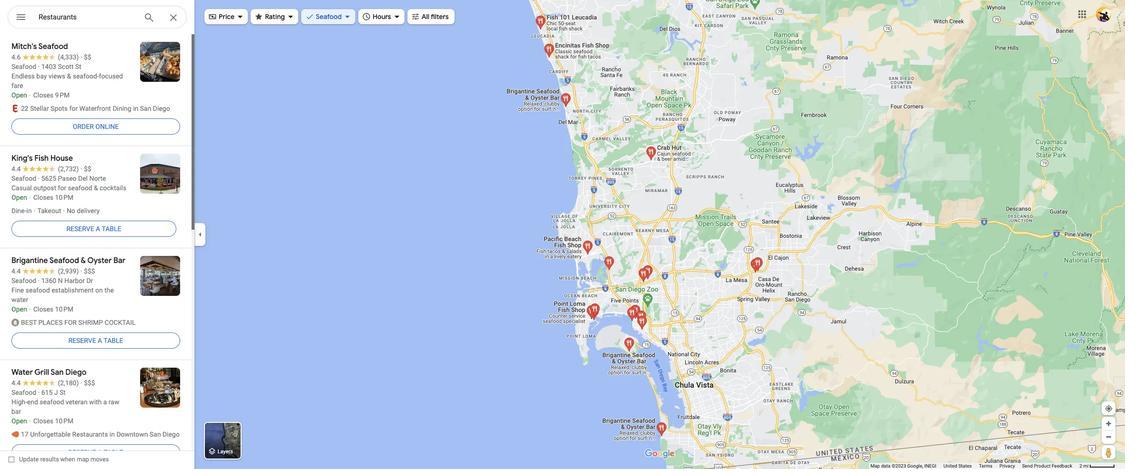 Task type: vqa. For each thing, say whether or not it's contained in the screenshot.
Edmonton International Airport (YEG) option
no



Task type: describe. For each thing, give the bounding box(es) containing it.
when
[[60, 457, 75, 464]]

 search field
[[8, 6, 187, 31]]

send product feedback button
[[1022, 464, 1072, 470]]

moves
[[91, 457, 109, 464]]

states
[[958, 464, 972, 469]]

reserve for 2nd reserve a table 'link' from the top of the results for restaurants feed
[[68, 337, 96, 345]]

1 reserve a table link from the top
[[11, 218, 176, 241]]

zoom in image
[[1105, 421, 1112, 428]]

seafood
[[316, 12, 342, 21]]

united
[[944, 464, 957, 469]]

product
[[1034, 464, 1051, 469]]

results for restaurants feed
[[0, 34, 194, 470]]

show street view coverage image
[[1102, 446, 1116, 460]]

a for 2nd reserve a table 'link' from the top of the results for restaurants feed
[[98, 337, 102, 345]]

send product feedback
[[1022, 464, 1072, 469]]

map
[[871, 464, 880, 469]]

zoom out image
[[1105, 434, 1112, 441]]

2 mi
[[1080, 464, 1089, 469]]

hours
[[373, 12, 391, 21]]

0 vertical spatial reserve a table
[[66, 225, 121, 233]]

1 vertical spatial reserve a table
[[68, 337, 123, 345]]

privacy
[[1000, 464, 1015, 469]]

united states
[[944, 464, 972, 469]]

rating
[[265, 12, 285, 21]]

seafood button
[[301, 6, 356, 27]]

order online
[[73, 123, 119, 131]]

hours button
[[358, 6, 404, 27]]

2 reserve a table link from the top
[[11, 330, 180, 353]]

order
[[73, 123, 94, 131]]

Update results when map moves checkbox
[[9, 454, 109, 466]]

price button
[[204, 6, 248, 27]]

reserve for first reserve a table 'link' from the top of the results for restaurants feed
[[66, 225, 94, 233]]

terms
[[979, 464, 993, 469]]



Task type: locate. For each thing, give the bounding box(es) containing it.
map data ©2023 google, inegi
[[871, 464, 936, 469]]


[[15, 10, 27, 24]]

data
[[881, 464, 891, 469]]

price
[[219, 12, 235, 21]]

a
[[96, 225, 100, 233], [98, 337, 102, 345]]

1 vertical spatial reserve a table link
[[11, 330, 180, 353]]

2
[[1080, 464, 1082, 469]]

1 vertical spatial table
[[104, 337, 123, 345]]

filters
[[431, 12, 449, 21]]

layers
[[218, 450, 233, 456]]

results
[[40, 457, 59, 464]]

google maps element
[[0, 0, 1125, 470]]

mi
[[1083, 464, 1089, 469]]

united states button
[[944, 464, 972, 470]]

all filters button
[[407, 6, 454, 27]]

all
[[422, 12, 429, 21]]

None field
[[39, 11, 136, 23]]

update results when map moves
[[19, 457, 109, 464]]

show your location image
[[1105, 405, 1113, 414]]

footer inside google maps element
[[871, 464, 1080, 470]]

send
[[1022, 464, 1033, 469]]

Restaurants field
[[8, 6, 187, 29]]

footer
[[871, 464, 1080, 470]]

online
[[95, 123, 119, 131]]

reserve a table
[[66, 225, 121, 233], [68, 337, 123, 345]]

order online link
[[11, 115, 180, 138]]

 button
[[8, 6, 34, 31]]

google account: ben nelson  
(ben.nelson1980@gmail.com) image
[[1096, 6, 1111, 22]]

0 vertical spatial reserve
[[66, 225, 94, 233]]

map
[[77, 457, 89, 464]]

©2023
[[892, 464, 906, 469]]

0 vertical spatial reserve a table link
[[11, 218, 176, 241]]

privacy button
[[1000, 464, 1015, 470]]

google,
[[907, 464, 923, 469]]

table
[[102, 225, 121, 233], [104, 337, 123, 345]]

feedback
[[1052, 464, 1072, 469]]

collapse side panel image
[[195, 230, 205, 240]]

a for first reserve a table 'link' from the top of the results for restaurants feed
[[96, 225, 100, 233]]

all filters
[[422, 12, 449, 21]]

0 vertical spatial a
[[96, 225, 100, 233]]

0 vertical spatial table
[[102, 225, 121, 233]]

reserve a table link
[[11, 218, 176, 241], [11, 330, 180, 353]]

2 mi button
[[1080, 464, 1115, 469]]

terms button
[[979, 464, 993, 470]]

1 vertical spatial reserve
[[68, 337, 96, 345]]

reserve
[[66, 225, 94, 233], [68, 337, 96, 345]]

footer containing map data ©2023 google, inegi
[[871, 464, 1080, 470]]

none field inside restaurants field
[[39, 11, 136, 23]]

1 vertical spatial a
[[98, 337, 102, 345]]

update
[[19, 457, 39, 464]]

rating button
[[251, 6, 298, 27]]

inegi
[[925, 464, 936, 469]]



